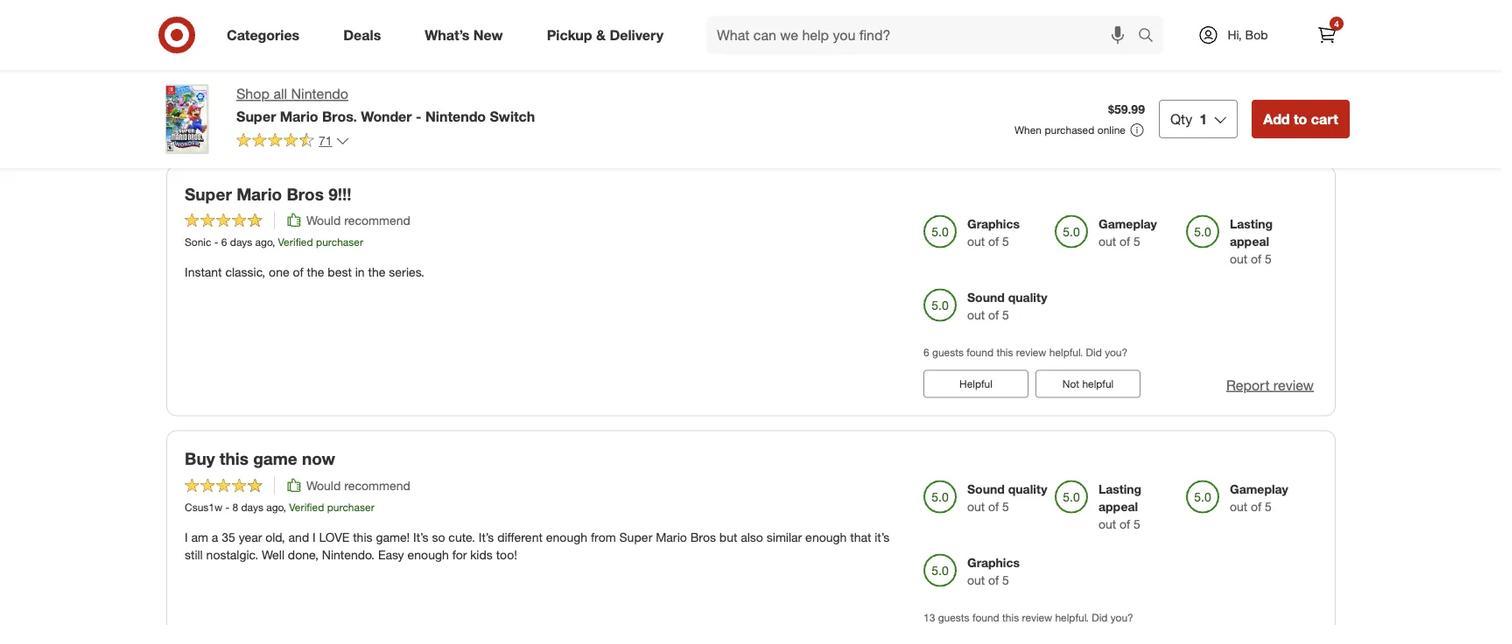 Task type: describe. For each thing, give the bounding box(es) containing it.
would for now
[[307, 478, 341, 493]]

also
[[741, 529, 764, 545]]

0 horizontal spatial lasting
[[1099, 481, 1142, 497]]

that
[[851, 529, 872, 545]]

search button
[[1131, 16, 1173, 58]]

new
[[474, 26, 503, 43]]

2 horizontal spatial a
[[1090, 86, 1096, 99]]

shop all nintendo super mario bros. wonder - nintendo switch
[[236, 85, 535, 125]]

1 sound from the top
[[968, 289, 1005, 305]]

bros inside "i am a 35 year old, and i love this game! it's so cute. it's different enough from super mario bros but also similar enough that it's still nostalgic. well done, nintendo. easy enough for kids too!"
[[691, 529, 716, 545]]

0 vertical spatial nintendo
[[291, 85, 349, 102]]

report for first report review button from the bottom
[[1227, 377, 1270, 394]]

pick from heroic super mario characters and power-ups to save the flower kingdom choose from the largest cast of characters in a side-scrolling mario game, including mario, luigi, peach, daisy, and toads. players of all skill levels can feel the wonder by playing as a yoshi or nabbit who don't take damage!
[[758, 33, 1339, 99]]

one
[[269, 264, 290, 280]]

flower
[[1269, 33, 1320, 51]]

helpful. for 6 guests found this review helpful. did you?
[[1050, 346, 1084, 359]]

by
[[1021, 86, 1033, 99]]

71
[[319, 133, 332, 148]]

- for super mario bros 9!!!
[[214, 235, 218, 248]]

0 vertical spatial gameplay out of 5
[[1099, 216, 1158, 249]]

super inside "i am a 35 year old, and i love this game! it's so cute. it's different enough from super mario bros but also similar enough that it's still nostalgic. well done, nintendo. easy enough for kids too!"
[[620, 529, 653, 545]]

scrolling
[[1022, 71, 1064, 84]]

1 vertical spatial gameplay out of 5
[[1231, 481, 1289, 514]]

helpful. for 13 guests found this review helpful. did you?
[[1056, 611, 1089, 624]]

largest
[[846, 71, 880, 84]]

side-
[[998, 71, 1022, 84]]

super inside pick from heroic super mario characters and power-ups to save the flower kingdom choose from the largest cast of characters in a side-scrolling mario game, including mario, luigi, peach, daisy, and toads. players of all skill levels can feel the wonder by playing as a yoshi or nabbit who don't take damage!
[[886, 33, 931, 51]]

the left series.
[[368, 264, 386, 280]]

did for 6 guests found this review helpful. did you?
[[1087, 346, 1103, 359]]

game,
[[1099, 71, 1131, 84]]

1 vertical spatial from
[[801, 71, 824, 84]]

too!
[[496, 547, 518, 562]]

1 horizontal spatial enough
[[546, 529, 588, 545]]

choose
[[758, 71, 798, 84]]

csus1w - 8 days ago , verified purchaser
[[185, 500, 375, 514]]

1 vertical spatial appeal
[[1099, 499, 1139, 514]]

add
[[1264, 110, 1291, 127]]

love
[[319, 529, 350, 545]]

verified for game
[[289, 500, 324, 514]]

days for mario
[[230, 235, 252, 248]]

this inside "i am a 35 year old, and i love this game! it's so cute. it's different enough from super mario bros but also similar enough that it's still nostalgic. well done, nintendo. easy enough for kids too!"
[[353, 529, 373, 545]]

71 link
[[236, 132, 350, 152]]

who
[[1179, 86, 1200, 99]]

different
[[498, 529, 543, 545]]

recommend for super mario bros 9!!!
[[344, 212, 411, 228]]

save
[[1202, 33, 1237, 51]]

series.
[[389, 264, 425, 280]]

1 vertical spatial and
[[1320, 71, 1339, 84]]

6 guests found this review helpful. did you?
[[924, 346, 1128, 359]]

mario up feel
[[935, 33, 978, 51]]

out of 5
[[968, 42, 1010, 57]]

csus1w
[[185, 500, 223, 514]]

days for this
[[241, 500, 264, 514]]

helpful
[[960, 378, 993, 391]]

purchaser for 9!!!
[[316, 235, 363, 248]]

bob
[[1246, 27, 1269, 42]]

instant
[[185, 264, 222, 280]]

4
[[1335, 18, 1340, 29]]

verified for bros
[[278, 235, 313, 248]]

buy
[[185, 449, 215, 469]]

1 not from the top
[[1063, 112, 1080, 126]]

damage!
[[1256, 86, 1300, 99]]

2 sound quality out of 5 from the top
[[968, 481, 1048, 514]]

cart
[[1312, 110, 1339, 127]]

0 horizontal spatial characters
[[920, 71, 973, 84]]

you? for 13 guests found this review helpful. did you?
[[1111, 611, 1134, 624]]

when purchased online
[[1015, 123, 1126, 137]]

kingdom
[[758, 48, 827, 66]]

hi,
[[1228, 27, 1243, 42]]

feel
[[939, 86, 958, 99]]

shop
[[236, 85, 270, 102]]

cute.
[[449, 529, 475, 545]]

$59.99
[[1109, 102, 1146, 117]]

0 vertical spatial a
[[988, 71, 995, 84]]

online
[[1098, 123, 1126, 137]]

a inside "i am a 35 year old, and i love this game! it's so cute. it's different enough from super mario bros but also similar enough that it's still nostalgic. well done, nintendo. easy enough for kids too!"
[[212, 529, 218, 545]]

the right feel
[[961, 86, 977, 99]]

yoshi
[[1100, 86, 1127, 99]]

nostalgic.
[[206, 547, 259, 562]]

search
[[1131, 28, 1173, 45]]

pickup & delivery
[[547, 26, 664, 43]]

- for buy this game now
[[225, 500, 230, 514]]

1 graphics out of 5 from the top
[[968, 216, 1020, 249]]

bros.
[[322, 108, 357, 125]]

1 horizontal spatial gameplay
[[1231, 481, 1289, 497]]

2 i from the left
[[313, 529, 316, 545]]

8
[[232, 500, 238, 514]]

2 it's from the left
[[479, 529, 494, 545]]

easy
[[378, 547, 404, 562]]

playing
[[1036, 86, 1072, 99]]

super mario bros 9!!!
[[185, 184, 352, 204]]

9!!!
[[329, 184, 352, 204]]

year
[[239, 529, 262, 545]]

similar
[[767, 529, 802, 545]]

1 horizontal spatial lasting
[[1231, 216, 1274, 231]]

or
[[1130, 86, 1140, 99]]

would recommend for 9!!!
[[307, 212, 411, 228]]

1 it's from the left
[[413, 529, 429, 545]]

what's new link
[[410, 16, 525, 54]]

would recommend for now
[[307, 478, 411, 493]]

&
[[596, 26, 606, 43]]

now
[[302, 449, 335, 469]]

1 horizontal spatial appeal
[[1231, 233, 1270, 249]]

0 horizontal spatial enough
[[408, 547, 449, 562]]

ago for bros
[[255, 235, 272, 248]]

4 link
[[1309, 16, 1347, 54]]

deals
[[344, 26, 381, 43]]

it's
[[875, 529, 890, 545]]

power-
[[1098, 33, 1150, 51]]

image of super mario bros. wonder - nintendo switch image
[[152, 84, 222, 154]]

13
[[924, 611, 936, 624]]

don't
[[1203, 86, 1228, 99]]

classic,
[[225, 264, 266, 280]]

qty 1
[[1171, 110, 1208, 127]]

can
[[918, 86, 936, 99]]

wonder
[[361, 108, 412, 125]]

0 horizontal spatial bros
[[287, 184, 324, 204]]

13 guests found this review helpful. did you?
[[924, 611, 1134, 624]]

this right buy
[[220, 449, 249, 469]]

mario,
[[1182, 71, 1214, 84]]



Task type: vqa. For each thing, say whether or not it's contained in the screenshot.
the right -
yes



Task type: locate. For each thing, give the bounding box(es) containing it.
not helpful button down as
[[1036, 105, 1141, 133]]

- right wonder on the top of the page
[[416, 108, 422, 125]]

1 vertical spatial not helpful
[[1063, 378, 1114, 391]]

report review
[[1227, 111, 1315, 129], [1227, 377, 1315, 394]]

and for cute.
[[289, 529, 309, 545]]

this
[[997, 346, 1014, 359], [220, 449, 249, 469], [353, 529, 373, 545], [1003, 611, 1020, 624]]

not helpful down as
[[1063, 112, 1114, 126]]

purchaser up the best
[[316, 235, 363, 248]]

0 vertical spatial days
[[230, 235, 252, 248]]

graphics out of 5
[[968, 216, 1020, 249], [968, 555, 1020, 588]]

2 not helpful from the top
[[1063, 378, 1114, 391]]

a up wonder
[[988, 71, 995, 84]]

0 vertical spatial helpful.
[[1050, 346, 1084, 359]]

0 vertical spatial sound
[[968, 289, 1005, 305]]

i am a 35 year old, and i love this game! it's so cute. it's different enough from super mario bros but also similar enough that it's still nostalgic. well done, nintendo. easy enough for kids too!
[[185, 529, 890, 562]]

1 vertical spatial lasting
[[1099, 481, 1142, 497]]

i left love
[[313, 529, 316, 545]]

guests
[[933, 346, 964, 359], [939, 611, 970, 624]]

1 vertical spatial gameplay
[[1231, 481, 1289, 497]]

2 vertical spatial -
[[225, 500, 230, 514]]

gameplay
[[1099, 216, 1158, 231], [1231, 481, 1289, 497]]

qty
[[1171, 110, 1193, 127]]

0 horizontal spatial gameplay
[[1099, 216, 1158, 231]]

0 horizontal spatial lasting appeal out of 5
[[1099, 481, 1142, 532]]

recommend for buy this game now
[[344, 478, 411, 493]]

from inside "i am a 35 year old, and i love this game! it's so cute. it's different enough from super mario bros but also similar enough that it's still nostalgic. well done, nintendo. easy enough for kids too!"
[[591, 529, 616, 545]]

best
[[328, 264, 352, 280]]

this up nintendo.
[[353, 529, 373, 545]]

graphics
[[968, 216, 1020, 231], [968, 555, 1020, 570]]

0 vertical spatial report review
[[1227, 111, 1315, 129]]

1 vertical spatial days
[[241, 500, 264, 514]]

0 vertical spatial would
[[307, 212, 341, 228]]

would down 9!!! in the left top of the page
[[307, 212, 341, 228]]

1 vertical spatial nintendo
[[426, 108, 486, 125]]

and up done,
[[289, 529, 309, 545]]

ago up one
[[255, 235, 272, 248]]

0 vertical spatial helpful
[[1083, 112, 1114, 126]]

all right shop
[[274, 85, 287, 102]]

,
[[272, 235, 275, 248], [283, 500, 286, 514]]

purchaser up love
[[327, 500, 375, 514]]

0 horizontal spatial all
[[274, 85, 287, 102]]

sound quality out of 5
[[968, 289, 1048, 322], [968, 481, 1048, 514]]

wonder
[[980, 86, 1017, 99]]

deals link
[[329, 16, 403, 54]]

old,
[[266, 529, 285, 545]]

2 vertical spatial from
[[591, 529, 616, 545]]

1 horizontal spatial gameplay out of 5
[[1231, 481, 1289, 514]]

characters up feel
[[920, 71, 973, 84]]

What can we help you find? suggestions appear below search field
[[707, 16, 1143, 54]]

0 vertical spatial and
[[1066, 33, 1094, 51]]

0 vertical spatial appeal
[[1231, 233, 1270, 249]]

0 vertical spatial -
[[416, 108, 422, 125]]

0 vertical spatial recommend
[[344, 212, 411, 228]]

recommend down 9!!! in the left top of the page
[[344, 212, 411, 228]]

all inside pick from heroic super mario characters and power-ups to save the flower kingdom choose from the largest cast of characters in a side-scrolling mario game, including mario, luigi, peach, daisy, and toads. players of all skill levels can feel the wonder by playing as a yoshi or nabbit who don't take damage!
[[849, 86, 860, 99]]

0 vertical spatial to
[[1183, 33, 1197, 51]]

1 horizontal spatial a
[[988, 71, 995, 84]]

1 vertical spatial helpful.
[[1056, 611, 1089, 624]]

of
[[989, 42, 1000, 57], [907, 71, 917, 84], [836, 86, 846, 99], [989, 233, 1000, 249], [1120, 233, 1131, 249], [1252, 251, 1262, 266], [293, 264, 304, 280], [989, 307, 1000, 322], [989, 499, 1000, 514], [1252, 499, 1262, 514], [1120, 516, 1131, 532], [989, 572, 1000, 588]]

1 vertical spatial not helpful button
[[1036, 370, 1141, 398]]

super inside the shop all nintendo super mario bros. wonder - nintendo switch
[[236, 108, 276, 125]]

2 helpful from the top
[[1083, 378, 1114, 391]]

to
[[1183, 33, 1197, 51], [1295, 110, 1308, 127]]

it's up kids
[[479, 529, 494, 545]]

cast
[[883, 71, 904, 84]]

done,
[[288, 547, 319, 562]]

verified up love
[[289, 500, 324, 514]]

, up one
[[272, 235, 275, 248]]

enough right 'different'
[[546, 529, 588, 545]]

characters
[[982, 33, 1062, 51], [920, 71, 973, 84]]

from
[[795, 33, 830, 51], [801, 71, 824, 84], [591, 529, 616, 545]]

0 horizontal spatial gameplay out of 5
[[1099, 216, 1158, 249]]

nabbit
[[1143, 86, 1176, 99]]

and left power-
[[1066, 33, 1094, 51]]

1 report review button from the top
[[1227, 110, 1315, 130]]

0 vertical spatial did
[[1087, 346, 1103, 359]]

daisy,
[[1286, 71, 1316, 84]]

enough
[[546, 529, 588, 545], [806, 529, 847, 545], [408, 547, 449, 562]]

mario up as
[[1067, 71, 1096, 84]]

, up old,
[[283, 500, 286, 514]]

would recommend
[[307, 212, 411, 228], [307, 478, 411, 493]]

0 vertical spatial graphics out of 5
[[968, 216, 1020, 249]]

0 vertical spatial report
[[1227, 111, 1270, 129]]

0 vertical spatial not
[[1063, 112, 1080, 126]]

1 vertical spatial 6
[[924, 346, 930, 359]]

- left 8
[[225, 500, 230, 514]]

from up players
[[801, 71, 824, 84]]

0 vertical spatial lasting
[[1231, 216, 1274, 231]]

1 vertical spatial graphics
[[968, 555, 1020, 570]]

1 vertical spatial sound quality out of 5
[[968, 481, 1048, 514]]

ago up old,
[[266, 500, 283, 514]]

1 vertical spatial graphics out of 5
[[968, 555, 1020, 588]]

0 vertical spatial ago
[[255, 235, 272, 248]]

1 horizontal spatial lasting appeal out of 5
[[1231, 216, 1274, 266]]

2 not helpful button from the top
[[1036, 370, 1141, 398]]

to right add
[[1295, 110, 1308, 127]]

not helpful button down 6 guests found this review helpful. did you?
[[1036, 370, 1141, 398]]

1 recommend from the top
[[344, 212, 411, 228]]

enough left that
[[806, 529, 847, 545]]

0 vertical spatial quality
[[1009, 289, 1048, 305]]

2 vertical spatial and
[[289, 529, 309, 545]]

still
[[185, 547, 203, 562]]

for
[[453, 547, 467, 562]]

delivery
[[610, 26, 664, 43]]

1
[[1200, 110, 1208, 127]]

mario inside the shop all nintendo super mario bros. wonder - nintendo switch
[[280, 108, 318, 125]]

guests right "13"
[[939, 611, 970, 624]]

not helpful down 6 guests found this review helpful. did you?
[[1063, 378, 1114, 391]]

6 up helpful button
[[924, 346, 930, 359]]

1 horizontal spatial -
[[225, 500, 230, 514]]

purchaser
[[316, 235, 363, 248], [327, 500, 375, 514]]

1 report from the top
[[1227, 111, 1270, 129]]

what's new
[[425, 26, 503, 43]]

report
[[1227, 111, 1270, 129], [1227, 377, 1270, 394]]

am
[[191, 529, 208, 545]]

1 horizontal spatial it's
[[479, 529, 494, 545]]

categories link
[[212, 16, 322, 54]]

0 vertical spatial lasting appeal out of 5
[[1231, 216, 1274, 266]]

the
[[1241, 33, 1265, 51], [827, 71, 843, 84], [961, 86, 977, 99], [307, 264, 324, 280], [368, 264, 386, 280]]

-
[[416, 108, 422, 125], [214, 235, 218, 248], [225, 500, 230, 514]]

2 would from the top
[[307, 478, 341, 493]]

found right "13"
[[973, 611, 1000, 624]]

1 vertical spatial guests
[[939, 611, 970, 624]]

luigi,
[[1217, 71, 1244, 84]]

mario inside "i am a 35 year old, and i love this game! it's so cute. it's different enough from super mario bros but also similar enough that it's still nostalgic. well done, nintendo. easy enough for kids too!"
[[656, 529, 687, 545]]

all down largest
[[849, 86, 860, 99]]

and for kingdom
[[1066, 33, 1094, 51]]

so
[[432, 529, 445, 545]]

2 horizontal spatial -
[[416, 108, 422, 125]]

players
[[795, 86, 833, 99]]

0 horizontal spatial 6
[[221, 235, 227, 248]]

a right as
[[1090, 86, 1096, 99]]

0 vertical spatial would recommend
[[307, 212, 411, 228]]

1 vertical spatial sound
[[968, 481, 1005, 497]]

0 horizontal spatial it's
[[413, 529, 429, 545]]

to inside pick from heroic super mario characters and power-ups to save the flower kingdom choose from the largest cast of characters in a side-scrolling mario game, including mario, luigi, peach, daisy, and toads. players of all skill levels can feel the wonder by playing as a yoshi or nabbit who don't take damage!
[[1183, 33, 1197, 51]]

would for 9!!!
[[307, 212, 341, 228]]

helpful button
[[924, 370, 1029, 398]]

found for 13
[[973, 611, 1000, 624]]

1 vertical spatial recommend
[[344, 478, 411, 493]]

nintendo.
[[322, 547, 375, 562]]

pick
[[758, 33, 791, 51]]

a
[[988, 71, 995, 84], [1090, 86, 1096, 99], [212, 529, 218, 545]]

found up helpful
[[967, 346, 994, 359]]

characters up side-
[[982, 33, 1062, 51]]

- right sonic
[[214, 235, 218, 248]]

days
[[230, 235, 252, 248], [241, 500, 264, 514]]

1 vertical spatial to
[[1295, 110, 1308, 127]]

1 report review from the top
[[1227, 111, 1315, 129]]

1 vertical spatial in
[[355, 264, 365, 280]]

game!
[[376, 529, 410, 545]]

pickup
[[547, 26, 593, 43]]

2 graphics out of 5 from the top
[[968, 555, 1020, 588]]

toads.
[[758, 86, 792, 99]]

0 vertical spatial characters
[[982, 33, 1062, 51]]

1 horizontal spatial 6
[[924, 346, 930, 359]]

not helpful
[[1063, 112, 1114, 126], [1063, 378, 1114, 391]]

1 not helpful button from the top
[[1036, 105, 1141, 133]]

0 horizontal spatial a
[[212, 529, 218, 545]]

1 vertical spatial characters
[[920, 71, 973, 84]]

i
[[185, 529, 188, 545], [313, 529, 316, 545]]

0 vertical spatial found
[[967, 346, 994, 359]]

all
[[274, 85, 287, 102], [849, 86, 860, 99]]

purchased
[[1045, 123, 1095, 137]]

this right "13"
[[1003, 611, 1020, 624]]

, for bros
[[272, 235, 275, 248]]

to right ups
[[1183, 33, 1197, 51]]

2 sound from the top
[[968, 481, 1005, 497]]

2 quality from the top
[[1009, 481, 1048, 497]]

1 vertical spatial verified
[[289, 500, 324, 514]]

including
[[1134, 71, 1179, 84]]

report for first report review button from the top
[[1227, 111, 1270, 129]]

2 report from the top
[[1227, 377, 1270, 394]]

1 helpful from the top
[[1083, 112, 1114, 126]]

the right save
[[1241, 33, 1265, 51]]

0 horizontal spatial to
[[1183, 33, 1197, 51]]

guests for 6
[[933, 346, 964, 359]]

days up "classic,"
[[230, 235, 252, 248]]

1 vertical spatial ,
[[283, 500, 286, 514]]

1 vertical spatial found
[[973, 611, 1000, 624]]

gameplay out of 5
[[1099, 216, 1158, 249], [1231, 481, 1289, 514]]

1 i from the left
[[185, 529, 188, 545]]

1 vertical spatial report
[[1227, 377, 1270, 394]]

would down now
[[307, 478, 341, 493]]

the up players
[[827, 71, 843, 84]]

1 vertical spatial would
[[307, 478, 341, 493]]

2 horizontal spatial enough
[[806, 529, 847, 545]]

mario up sonic - 6 days ago , verified purchaser
[[237, 184, 282, 204]]

ups
[[1150, 33, 1178, 51]]

not down 6 guests found this review helpful. did you?
[[1063, 378, 1080, 391]]

- inside the shop all nintendo super mario bros. wonder - nintendo switch
[[416, 108, 422, 125]]

0 vertical spatial purchaser
[[316, 235, 363, 248]]

helpful down yoshi
[[1083, 112, 1114, 126]]

2 horizontal spatial and
[[1320, 71, 1339, 84]]

bros left but
[[691, 529, 716, 545]]

did
[[1087, 346, 1103, 359], [1092, 611, 1108, 624]]

0 horizontal spatial i
[[185, 529, 188, 545]]

1 vertical spatial report review
[[1227, 377, 1315, 394]]

to inside button
[[1295, 110, 1308, 127]]

recommend up game!
[[344, 478, 411, 493]]

and right daisy,
[[1320, 71, 1339, 84]]

verified up instant classic, one of the best in the series.
[[278, 235, 313, 248]]

1 sound quality out of 5 from the top
[[968, 289, 1048, 322]]

0 vertical spatial verified
[[278, 235, 313, 248]]

0 horizontal spatial in
[[355, 264, 365, 280]]

levels
[[886, 86, 915, 99]]

1 vertical spatial did
[[1092, 611, 1108, 624]]

kids
[[471, 547, 493, 562]]

heroic
[[835, 33, 882, 51]]

not helpful button
[[1036, 105, 1141, 133], [1036, 370, 1141, 398]]

found for 6
[[967, 346, 994, 359]]

1 vertical spatial not
[[1063, 378, 1080, 391]]

appeal
[[1231, 233, 1270, 249], [1099, 499, 1139, 514]]

but
[[720, 529, 738, 545]]

and inside "i am a 35 year old, and i love this game! it's so cute. it's different enough from super mario bros but also similar enough that it's still nostalgic. well done, nintendo. easy enough for kids too!"
[[289, 529, 309, 545]]

6 right sonic
[[221, 235, 227, 248]]

2 recommend from the top
[[344, 478, 411, 493]]

switch
[[490, 108, 535, 125]]

2 would recommend from the top
[[307, 478, 411, 493]]

0 horizontal spatial ,
[[272, 235, 275, 248]]

days right 8
[[241, 500, 264, 514]]

pickup & delivery link
[[532, 16, 686, 54]]

all inside the shop all nintendo super mario bros. wonder - nintendo switch
[[274, 85, 287, 102]]

0 vertical spatial 6
[[221, 235, 227, 248]]

from right pick
[[795, 33, 830, 51]]

not down as
[[1063, 112, 1080, 126]]

1 quality from the top
[[1009, 289, 1048, 305]]

0 vertical spatial gameplay
[[1099, 216, 1158, 231]]

0 horizontal spatial -
[[214, 235, 218, 248]]

1 vertical spatial helpful
[[1083, 378, 1114, 391]]

in right the best
[[355, 264, 365, 280]]

it's left so
[[413, 529, 429, 545]]

ago for game
[[266, 500, 283, 514]]

ago
[[255, 235, 272, 248], [266, 500, 283, 514]]

you? for 6 guests found this review helpful. did you?
[[1105, 346, 1128, 359]]

1 graphics from the top
[[968, 216, 1020, 231]]

purchaser for now
[[327, 500, 375, 514]]

1 would from the top
[[307, 212, 341, 228]]

helpful down 6 guests found this review helpful. did you?
[[1083, 378, 1114, 391]]

1 not helpful from the top
[[1063, 112, 1114, 126]]

quality
[[1009, 289, 1048, 305], [1009, 481, 1048, 497]]

instant classic, one of the best in the series.
[[185, 264, 425, 280]]

1 horizontal spatial all
[[849, 86, 860, 99]]

1 horizontal spatial i
[[313, 529, 316, 545]]

it's
[[413, 529, 429, 545], [479, 529, 494, 545]]

enough down so
[[408, 547, 449, 562]]

bros
[[287, 184, 324, 204], [691, 529, 716, 545]]

nintendo left switch
[[426, 108, 486, 125]]

1 vertical spatial you?
[[1111, 611, 1134, 624]]

0 vertical spatial from
[[795, 33, 830, 51]]

1 vertical spatial ago
[[266, 500, 283, 514]]

this up helpful button
[[997, 346, 1014, 359]]

guests for 13
[[939, 611, 970, 624]]

would recommend down 9!!! in the left top of the page
[[307, 212, 411, 228]]

skill
[[864, 86, 883, 99]]

0 vertical spatial not helpful
[[1063, 112, 1114, 126]]

when
[[1015, 123, 1042, 137]]

a left the 35
[[212, 529, 218, 545]]

would recommend down now
[[307, 478, 411, 493]]

what's
[[425, 26, 470, 43]]

1 vertical spatial would recommend
[[307, 478, 411, 493]]

mario left but
[[656, 529, 687, 545]]

peach,
[[1247, 71, 1283, 84]]

0 horizontal spatial nintendo
[[291, 85, 349, 102]]

1 vertical spatial lasting appeal out of 5
[[1099, 481, 1142, 532]]

5
[[1003, 42, 1010, 57], [1003, 233, 1010, 249], [1134, 233, 1141, 249], [1266, 251, 1273, 266], [1003, 307, 1010, 322], [1003, 499, 1010, 514], [1266, 499, 1273, 514], [1134, 516, 1141, 532], [1003, 572, 1010, 588]]

nintendo up bros.
[[291, 85, 349, 102]]

6
[[221, 235, 227, 248], [924, 346, 930, 359]]

1 vertical spatial quality
[[1009, 481, 1048, 497]]

1 vertical spatial bros
[[691, 529, 716, 545]]

1 vertical spatial purchaser
[[327, 500, 375, 514]]

, for game
[[283, 500, 286, 514]]

guests up helpful
[[933, 346, 964, 359]]

hi, bob
[[1228, 27, 1269, 42]]

from right 'different'
[[591, 529, 616, 545]]

in up wonder
[[976, 71, 985, 84]]

1 horizontal spatial characters
[[982, 33, 1062, 51]]

1 would recommend from the top
[[307, 212, 411, 228]]

i left am at the bottom left of page
[[185, 529, 188, 545]]

bros left 9!!! in the left top of the page
[[287, 184, 324, 204]]

in inside pick from heroic super mario characters and power-ups to save the flower kingdom choose from the largest cast of characters in a side-scrolling mario game, including mario, luigi, peach, daisy, and toads. players of all skill levels can feel the wonder by playing as a yoshi or nabbit who don't take damage!
[[976, 71, 985, 84]]

2 report review from the top
[[1227, 377, 1315, 394]]

2 report review button from the top
[[1227, 375, 1315, 395]]

0 vertical spatial in
[[976, 71, 985, 84]]

categories
[[227, 26, 300, 43]]

0 vertical spatial you?
[[1105, 346, 1128, 359]]

2 graphics from the top
[[968, 555, 1020, 570]]

2 not from the top
[[1063, 378, 1080, 391]]

mario up 71 'link'
[[280, 108, 318, 125]]

1 vertical spatial -
[[214, 235, 218, 248]]

well
[[262, 547, 285, 562]]

helpful.
[[1050, 346, 1084, 359], [1056, 611, 1089, 624]]

did for 13 guests found this review helpful. did you?
[[1092, 611, 1108, 624]]

the left the best
[[307, 264, 324, 280]]



